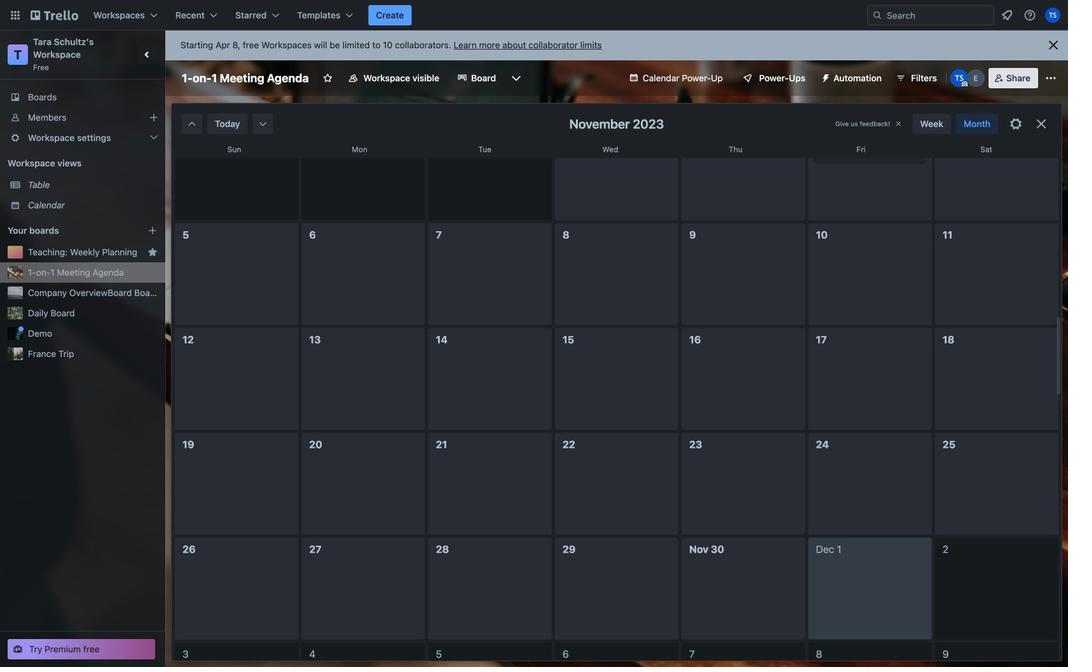 Task type: vqa. For each thing, say whether or not it's contained in the screenshot.
The Ethanhunt1 (Ethanhunt117) image
yes



Task type: locate. For each thing, give the bounding box(es) containing it.
show menu image
[[1045, 72, 1058, 85]]

open information menu image
[[1024, 9, 1037, 22]]

sm image
[[816, 68, 834, 86], [186, 118, 198, 130], [257, 118, 269, 130]]

starred icon image
[[148, 247, 158, 258]]

tara schultz (taraschultz7) image
[[1046, 8, 1061, 23], [951, 69, 969, 87]]

2 horizontal spatial sm image
[[816, 68, 834, 86]]

1 vertical spatial tara schultz (taraschultz7) image
[[951, 69, 969, 87]]

0 horizontal spatial tara schultz (taraschultz7) image
[[951, 69, 969, 87]]

Board name text field
[[176, 68, 315, 88]]

customize views image
[[510, 72, 523, 85]]

this member is an admin of this board. image
[[962, 81, 968, 87]]

1 horizontal spatial tara schultz (taraschultz7) image
[[1046, 8, 1061, 23]]

0 vertical spatial tara schultz (taraschultz7) image
[[1046, 8, 1061, 23]]

search image
[[873, 10, 883, 20]]



Task type: describe. For each thing, give the bounding box(es) containing it.
workspace navigation collapse icon image
[[139, 46, 156, 64]]

your boards with 6 items element
[[8, 223, 129, 239]]

Search field
[[868, 5, 995, 25]]

ethanhunt1 (ethanhunt117) image
[[967, 69, 985, 87]]

1 horizontal spatial sm image
[[257, 118, 269, 130]]

add board image
[[148, 226, 158, 236]]

primary element
[[0, 0, 1069, 31]]

star or unstar board image
[[323, 73, 333, 83]]

0 horizontal spatial sm image
[[186, 118, 198, 130]]

0 notifications image
[[1000, 8, 1015, 23]]

back to home image
[[31, 5, 78, 25]]



